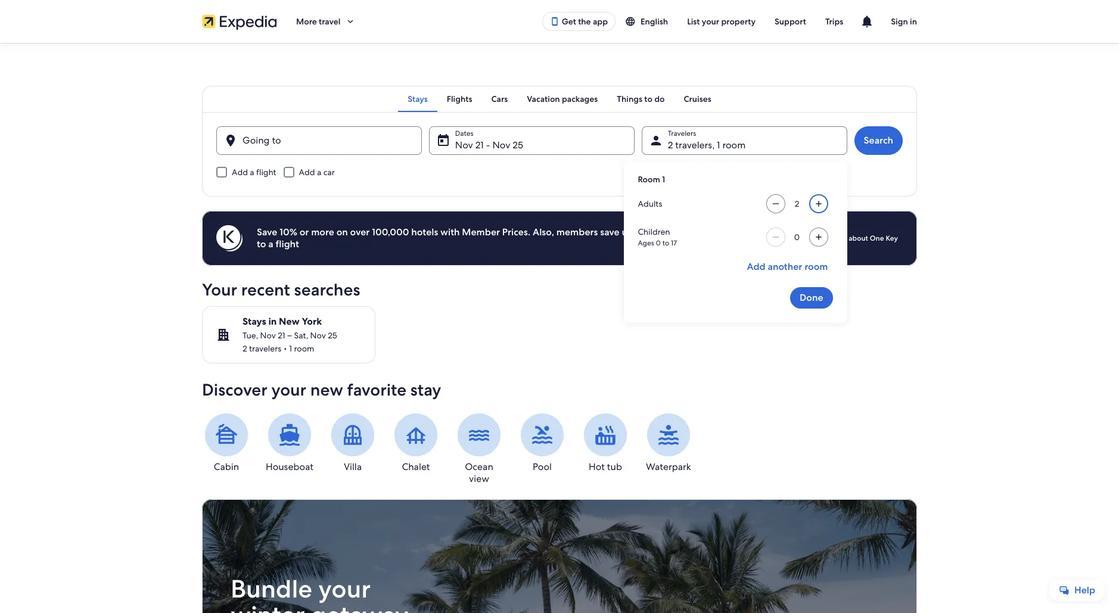 Task type: locate. For each thing, give the bounding box(es) containing it.
trips link
[[816, 11, 853, 32]]

room inside stays in new york tue, nov 21 – sat, nov 25 2 travelers • 1 room
[[294, 343, 314, 354]]

1 inside dropdown button
[[717, 139, 721, 151]]

villa
[[344, 461, 362, 473]]

2 horizontal spatial your
[[702, 16, 720, 27]]

1 horizontal spatial 25
[[513, 139, 524, 151]]

30%
[[648, 226, 667, 239]]

in left the new
[[269, 315, 277, 328]]

1 right room
[[663, 174, 666, 185]]

travel sale activities deals image
[[202, 500, 918, 614]]

0 horizontal spatial 2
[[243, 343, 247, 354]]

21 inside button
[[476, 139, 484, 151]]

0 vertical spatial in
[[911, 16, 918, 27]]

1 vertical spatial 2
[[243, 343, 247, 354]]

-
[[486, 139, 490, 151]]

add inside button
[[747, 261, 766, 273]]

1 vertical spatial room
[[805, 261, 829, 273]]

your for discover
[[272, 379, 307, 401]]

1 horizontal spatial add
[[299, 167, 315, 178]]

stays inside stays in new york tue, nov 21 – sat, nov 25 2 travelers • 1 room
[[243, 315, 266, 328]]

0 vertical spatial 1
[[717, 139, 721, 151]]

0 vertical spatial your
[[702, 16, 720, 27]]

0 vertical spatial room
[[723, 139, 746, 151]]

expedia logo image
[[202, 13, 277, 30]]

2 horizontal spatial 1
[[717, 139, 721, 151]]

to left do
[[645, 94, 653, 104]]

increase the number of children in room 1 image
[[812, 233, 826, 242]]

2 travelers, 1 room
[[668, 139, 746, 151]]

0
[[656, 239, 661, 248]]

0 horizontal spatial your
[[272, 379, 307, 401]]

flight left or
[[276, 238, 299, 250]]

trailing image
[[345, 16, 356, 27]]

1 horizontal spatial 21
[[476, 139, 484, 151]]

in for stays
[[269, 315, 277, 328]]

add
[[715, 226, 732, 239]]

travelers
[[249, 343, 281, 354]]

room down increase the number of children in room 1 image at the right top
[[805, 261, 829, 273]]

25
[[513, 139, 524, 151], [328, 330, 337, 341]]

property
[[722, 16, 756, 27]]

25 right -
[[513, 139, 524, 151]]

1 vertical spatial 25
[[328, 330, 337, 341]]

flight
[[256, 167, 276, 178], [276, 238, 299, 250]]

in
[[911, 16, 918, 27], [269, 315, 277, 328]]

stays inside stays link
[[408, 94, 428, 104]]

stays for stays
[[408, 94, 428, 104]]

25 right sat,
[[328, 330, 337, 341]]

chalet
[[402, 461, 430, 473]]

trips
[[826, 16, 844, 27]]

stays up tue,
[[243, 315, 266, 328]]

hotel
[[742, 226, 764, 239]]

0 vertical spatial 21
[[476, 139, 484, 151]]

0 horizontal spatial in
[[269, 315, 277, 328]]

view
[[469, 473, 489, 485]]

to
[[645, 94, 653, 104], [636, 226, 645, 239], [257, 238, 266, 250], [663, 239, 670, 248]]

your recent searches
[[202, 279, 360, 301]]

discover
[[202, 379, 268, 401]]

room 1
[[638, 174, 666, 185]]

1 horizontal spatial stays
[[408, 94, 428, 104]]

your for bundle
[[319, 573, 371, 606]]

new
[[311, 379, 343, 401]]

1 vertical spatial stays
[[243, 315, 266, 328]]

app
[[593, 16, 608, 27]]

in for sign
[[911, 16, 918, 27]]

tab list containing stays
[[202, 86, 918, 112]]

learn about one key link
[[825, 229, 903, 248]]

room down sat,
[[294, 343, 314, 354]]

nov
[[455, 139, 473, 151], [493, 139, 511, 151], [260, 330, 276, 341], [310, 330, 326, 341]]

1 horizontal spatial room
[[723, 139, 746, 151]]

you
[[696, 226, 713, 239]]

1 horizontal spatial 1
[[663, 174, 666, 185]]

flights
[[447, 94, 473, 104]]

nov down york
[[310, 330, 326, 341]]

more travel
[[296, 16, 341, 27]]

recent
[[241, 279, 290, 301]]

to right 0
[[663, 239, 670, 248]]

21 left –
[[278, 330, 285, 341]]

download button title image
[[550, 17, 560, 26]]

flight left add a car
[[256, 167, 276, 178]]

get
[[562, 16, 576, 27]]

0 vertical spatial 2
[[668, 139, 673, 151]]

houseboat button
[[265, 414, 314, 473]]

1
[[717, 139, 721, 151], [663, 174, 666, 185], [289, 343, 292, 354]]

21 left -
[[476, 139, 484, 151]]

2 down tue,
[[243, 343, 247, 354]]

your inside the 'bundle your winter getawa'
[[319, 573, 371, 606]]

2 left travelers,
[[668, 139, 673, 151]]

ocean view button
[[455, 414, 504, 485]]

room right travelers,
[[723, 139, 746, 151]]

in inside dropdown button
[[911, 16, 918, 27]]

21
[[476, 139, 484, 151], [278, 330, 285, 341]]

the
[[578, 16, 591, 27]]

packages
[[562, 94, 598, 104]]

travelers,
[[676, 139, 715, 151]]

0 horizontal spatial 1
[[289, 343, 292, 354]]

0 horizontal spatial 21
[[278, 330, 285, 341]]

2 inside dropdown button
[[668, 139, 673, 151]]

english
[[641, 16, 668, 27]]

1 right •
[[289, 343, 292, 354]]

0 horizontal spatial 25
[[328, 330, 337, 341]]

houseboat
[[266, 461, 314, 473]]

favorite
[[347, 379, 407, 401]]

2 vertical spatial 1
[[289, 343, 292, 354]]

nov 21 - nov 25 button
[[429, 126, 635, 155]]

2 vertical spatial room
[[294, 343, 314, 354]]

add for add another room
[[747, 261, 766, 273]]

2 horizontal spatial add
[[747, 261, 766, 273]]

tab list
[[202, 86, 918, 112]]

stay
[[411, 379, 442, 401]]

2 vertical spatial your
[[319, 573, 371, 606]]

17
[[671, 239, 677, 248]]

in inside stays in new york tue, nov 21 – sat, nov 25 2 travelers • 1 room
[[269, 315, 277, 328]]

ocean
[[465, 461, 494, 473]]

new
[[279, 315, 300, 328]]

a
[[250, 167, 254, 178], [317, 167, 322, 178], [734, 226, 739, 239], [268, 238, 274, 250]]

your for list
[[702, 16, 720, 27]]

0 horizontal spatial add
[[232, 167, 248, 178]]

stays for stays in new york tue, nov 21 – sat, nov 25 2 travelers • 1 room
[[243, 315, 266, 328]]

get the app link
[[542, 12, 616, 31]]

0 vertical spatial 25
[[513, 139, 524, 151]]

hot tub button
[[581, 414, 630, 473]]

100,000
[[372, 226, 409, 239]]

one
[[870, 234, 885, 243]]

cabin
[[214, 461, 239, 473]]

to right up on the right of the page
[[636, 226, 645, 239]]

10%
[[280, 226, 297, 239]]

bundle
[[231, 573, 313, 606]]

in right sign
[[911, 16, 918, 27]]

add another room button
[[743, 256, 833, 278]]

nov left -
[[455, 139, 473, 151]]

nov up travelers
[[260, 330, 276, 341]]

1 horizontal spatial your
[[319, 573, 371, 606]]

vacation packages
[[527, 94, 598, 104]]

1 right travelers,
[[717, 139, 721, 151]]

1 vertical spatial your
[[272, 379, 307, 401]]

1 vertical spatial 21
[[278, 330, 285, 341]]

over
[[350, 226, 370, 239]]

stays left the flights link
[[408, 94, 428, 104]]

0 horizontal spatial room
[[294, 343, 314, 354]]

add
[[232, 167, 248, 178], [299, 167, 315, 178], [747, 261, 766, 273]]

search button
[[855, 126, 903, 155]]

1 vertical spatial in
[[269, 315, 277, 328]]

learn
[[829, 234, 848, 243]]

stays
[[408, 94, 428, 104], [243, 315, 266, 328]]

2 horizontal spatial room
[[805, 261, 829, 273]]

pool
[[533, 461, 552, 473]]

0 vertical spatial stays
[[408, 94, 428, 104]]

2
[[668, 139, 673, 151], [243, 343, 247, 354]]

2 inside stays in new york tue, nov 21 – sat, nov 25 2 travelers • 1 room
[[243, 343, 247, 354]]

1 vertical spatial flight
[[276, 238, 299, 250]]

nov right -
[[493, 139, 511, 151]]

1 horizontal spatial 2
[[668, 139, 673, 151]]

cabin button
[[202, 414, 251, 473]]

2 travelers, 1 room button
[[642, 126, 848, 155]]

1 horizontal spatial in
[[911, 16, 918, 27]]

add for add a flight
[[232, 167, 248, 178]]

also,
[[533, 226, 555, 239]]

decrease the number of children in room 1 image
[[769, 233, 783, 242]]

travel
[[319, 16, 341, 27]]

your
[[702, 16, 720, 27], [272, 379, 307, 401], [319, 573, 371, 606]]

0 horizontal spatial stays
[[243, 315, 266, 328]]



Task type: describe. For each thing, give the bounding box(es) containing it.
waterpark button
[[645, 414, 693, 473]]

things to do
[[617, 94, 665, 104]]

english button
[[616, 11, 678, 32]]

hot tub
[[589, 461, 622, 473]]

more
[[311, 226, 334, 239]]

vacation
[[527, 94, 560, 104]]

room
[[638, 174, 661, 185]]

increase the number of adults in room 1 image
[[812, 199, 826, 209]]

on
[[337, 226, 348, 239]]

cruises
[[684, 94, 712, 104]]

to left 10%
[[257, 238, 266, 250]]

about
[[849, 234, 869, 243]]

things
[[617, 94, 643, 104]]

save 10% or more on over 100,000 hotels with member prices. also, members save up to 30% when you add a hotel to a flight
[[257, 226, 764, 250]]

vacation packages link
[[518, 86, 608, 112]]

hot
[[589, 461, 605, 473]]

cars
[[492, 94, 508, 104]]

sat,
[[294, 330, 308, 341]]

searches
[[294, 279, 360, 301]]

save
[[257, 226, 278, 239]]

–
[[287, 330, 292, 341]]

search
[[864, 134, 894, 147]]

add a car
[[299, 167, 335, 178]]

get the app
[[562, 16, 608, 27]]

25 inside nov 21 - nov 25 button
[[513, 139, 524, 151]]

stays in new york tue, nov 21 – sat, nov 25 2 travelers • 1 room
[[243, 315, 337, 354]]

members
[[557, 226, 598, 239]]

room inside dropdown button
[[723, 139, 746, 151]]

tue,
[[243, 330, 258, 341]]

bundle your winter getawa main content
[[0, 43, 1120, 614]]

•
[[283, 343, 287, 354]]

more travel button
[[287, 7, 366, 36]]

add for add a car
[[299, 167, 315, 178]]

decrease the number of adults in room 1 image
[[769, 199, 783, 209]]

sign in
[[892, 16, 918, 27]]

flight inside save 10% or more on over 100,000 hotels with member prices. also, members save up to 30% when you add a hotel to a flight
[[276, 238, 299, 250]]

stays link
[[398, 86, 438, 112]]

discover your new favorite stay
[[202, 379, 442, 401]]

stays image
[[216, 328, 231, 342]]

do
[[655, 94, 665, 104]]

when
[[669, 226, 694, 239]]

pool button
[[518, 414, 567, 473]]

flights link
[[438, 86, 482, 112]]

tab list inside bundle your winter getawa 'main content'
[[202, 86, 918, 112]]

key
[[886, 234, 899, 243]]

prices.
[[503, 226, 531, 239]]

25 inside stays in new york tue, nov 21 – sat, nov 25 2 travelers • 1 room
[[328, 330, 337, 341]]

1 vertical spatial 1
[[663, 174, 666, 185]]

another
[[768, 261, 803, 273]]

york
[[302, 315, 322, 328]]

save
[[601, 226, 620, 239]]

learn about one key
[[829, 234, 899, 243]]

or
[[300, 226, 309, 239]]

1 inside stays in new york tue, nov 21 – sat, nov 25 2 travelers • 1 room
[[289, 343, 292, 354]]

done button
[[791, 287, 833, 309]]

chalet button
[[392, 414, 441, 473]]

to inside things to do "link"
[[645, 94, 653, 104]]

winter
[[231, 599, 305, 614]]

21 inside stays in new york tue, nov 21 – sat, nov 25 2 travelers • 1 room
[[278, 330, 285, 341]]

ages
[[638, 239, 655, 248]]

bundle your winter getawa
[[231, 573, 409, 614]]

ocean view
[[465, 461, 494, 485]]

list your property link
[[678, 11, 766, 32]]

small image
[[625, 16, 636, 27]]

children ages 0 to 17
[[638, 227, 677, 248]]

0 vertical spatial flight
[[256, 167, 276, 178]]

your
[[202, 279, 237, 301]]

things to do link
[[608, 86, 675, 112]]

to inside children ages 0 to 17
[[663, 239, 670, 248]]

communication center icon image
[[861, 14, 875, 29]]

adults
[[638, 199, 663, 209]]

room inside button
[[805, 261, 829, 273]]

cruises link
[[675, 86, 721, 112]]

more
[[296, 16, 317, 27]]

hotels
[[412, 226, 438, 239]]

up
[[622, 226, 634, 239]]

add a flight
[[232, 167, 276, 178]]

children
[[638, 227, 671, 237]]

done
[[800, 292, 824, 304]]

member
[[462, 226, 500, 239]]

car
[[324, 167, 335, 178]]

tub
[[607, 461, 622, 473]]

support link
[[766, 11, 816, 32]]

waterpark
[[646, 461, 692, 473]]

villa button
[[329, 414, 377, 473]]

list
[[688, 16, 700, 27]]



Task type: vqa. For each thing, say whether or not it's contained in the screenshot.
KEY
yes



